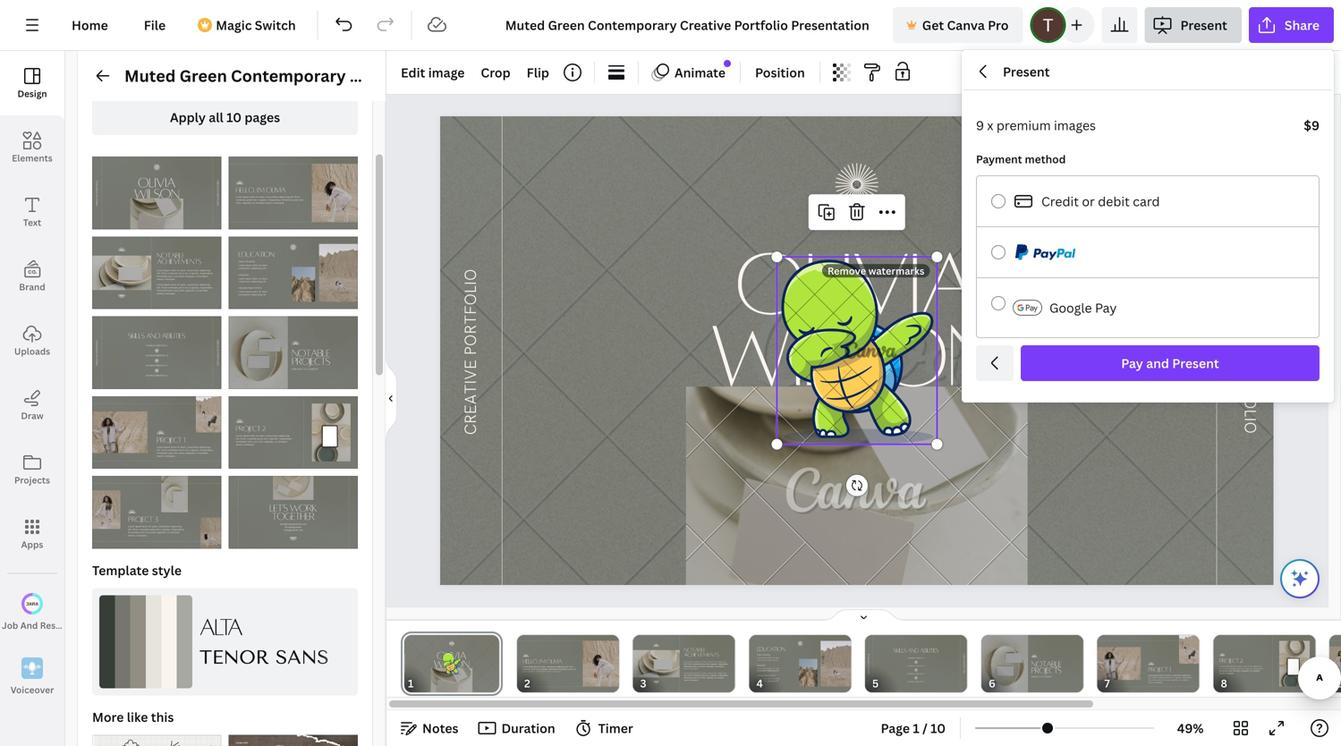 Task type: describe. For each thing, give the bounding box(es) containing it.
9
[[977, 117, 985, 134]]

f
[[1241, 388, 1260, 397]]

credit or debit card
[[1042, 193, 1161, 210]]

1 vertical spatial portfolio
[[462, 269, 481, 356]]

timer
[[599, 720, 634, 737]]

l
[[1241, 409, 1260, 418]]

page 1 / 10
[[881, 720, 946, 737]]

payment method
[[977, 152, 1067, 167]]

brown and green scrapbook art history presentation group
[[229, 725, 358, 747]]

cute turtle dabbing cartoon vector illustration image
[[778, 257, 938, 445]]

flip
[[527, 64, 550, 81]]

edit image
[[401, 64, 465, 81]]

ai
[[77, 620, 86, 632]]

switch
[[255, 17, 296, 34]]

like
[[127, 709, 148, 726]]

position
[[756, 64, 805, 81]]

apply
[[170, 109, 206, 126]]

v
[[1241, 323, 1260, 333]]

resume
[[40, 620, 75, 632]]

pages
[[245, 109, 280, 126]]

job and resume ai
[[2, 620, 86, 632]]

projects
[[14, 474, 50, 487]]

template
[[92, 562, 149, 579]]

image
[[429, 64, 465, 81]]

pay and present button
[[1021, 346, 1320, 381]]

1 r from the top
[[1241, 279, 1260, 289]]

green
[[180, 65, 227, 87]]

49% button
[[1162, 714, 1220, 743]]

crop button
[[474, 58, 518, 87]]

10 inside button
[[227, 109, 242, 126]]

notes
[[423, 720, 459, 737]]

draw button
[[0, 373, 64, 438]]

timer button
[[570, 714, 641, 743]]

home link
[[57, 7, 122, 43]]

apply all 10 pages button
[[92, 99, 358, 135]]

muted
[[124, 65, 176, 87]]

projects button
[[0, 438, 64, 502]]

new image
[[724, 60, 731, 67]]

remove watermarks
[[828, 264, 925, 278]]

get canva pro button
[[893, 7, 1024, 43]]

1
[[913, 720, 920, 737]]

presentation
[[494, 65, 595, 87]]

watermarks
[[869, 264, 925, 278]]

more like this
[[92, 709, 174, 726]]

file
[[144, 17, 166, 34]]

elements
[[12, 152, 53, 164]]

page 1 image
[[401, 636, 503, 693]]

0 vertical spatial pay
[[1096, 299, 1117, 316]]

present inside "button"
[[1173, 355, 1220, 372]]

more
[[92, 709, 124, 726]]

get
[[923, 17, 945, 34]]

2 e from the top
[[1241, 333, 1260, 343]]

share button
[[1250, 7, 1335, 43]]

brand
[[19, 281, 45, 293]]

job and resume ai button
[[0, 581, 86, 645]]

apps
[[21, 539, 43, 551]]

p
[[1241, 348, 1260, 357]]

file button
[[130, 7, 180, 43]]

10 inside button
[[931, 720, 946, 737]]

0 vertical spatial creative
[[350, 65, 416, 87]]

wilson
[[710, 305, 1002, 403]]

sans
[[276, 647, 329, 669]]

page
[[881, 720, 910, 737]]

contemporary
[[231, 65, 346, 87]]

green and white doodle thesis defense presentation group
[[92, 725, 222, 747]]

google pay
[[1050, 299, 1117, 316]]

voiceover
[[10, 684, 54, 696]]

magic
[[216, 17, 252, 34]]

job
[[2, 620, 18, 632]]

and
[[1147, 355, 1170, 372]]

x
[[988, 117, 994, 134]]

tenor
[[200, 647, 269, 669]]

credit
[[1042, 193, 1080, 210]]

2 r from the top
[[1241, 369, 1260, 378]]



Task type: vqa. For each thing, say whether or not it's contained in the screenshot.
clock,
no



Task type: locate. For each thing, give the bounding box(es) containing it.
a
[[1241, 298, 1260, 309]]

r up f
[[1241, 369, 1260, 378]]

creative right hide 'image' in the left of the page
[[462, 360, 481, 435]]

10
[[227, 109, 242, 126], [931, 720, 946, 737]]

edit image button
[[394, 58, 472, 87]]

1 vertical spatial e
[[1241, 333, 1260, 343]]

0 vertical spatial portfolio
[[420, 65, 490, 87]]

1 o from the top
[[1241, 357, 1260, 369]]

1 horizontal spatial pay
[[1122, 355, 1144, 372]]

present inside dropdown button
[[1181, 17, 1228, 34]]

muted green contemporary creative portfolio presentation
[[124, 65, 595, 87]]

1 i from the top
[[1241, 318, 1260, 323]]

voiceover button
[[0, 645, 64, 710]]

design
[[17, 88, 47, 100]]

1 vertical spatial pay
[[1122, 355, 1144, 372]]

present button
[[1145, 7, 1242, 43]]

creative left image
[[350, 65, 416, 87]]

3 o from the top
[[1241, 422, 1260, 434]]

debit
[[1099, 193, 1130, 210]]

home
[[72, 17, 108, 34]]

present left 'share' dropdown button
[[1181, 17, 1228, 34]]

or
[[1083, 193, 1096, 210]]

1 vertical spatial present
[[1004, 63, 1050, 80]]

t up v
[[1241, 309, 1260, 318]]

text
[[23, 217, 41, 229]]

o up f
[[1241, 357, 1260, 369]]

1 e from the top
[[1241, 289, 1260, 298]]

premium
[[997, 117, 1051, 134]]

position button
[[748, 58, 813, 87]]

paypal image
[[1013, 242, 1080, 263]]

0 vertical spatial 10
[[227, 109, 242, 126]]

notes button
[[394, 714, 466, 743]]

magic switch button
[[187, 7, 310, 43]]

apps button
[[0, 502, 64, 567]]

o down the p
[[1241, 397, 1260, 409]]

t up l
[[1241, 378, 1260, 388]]

1 vertical spatial r
[[1241, 369, 1260, 378]]

present up the premium
[[1004, 63, 1050, 80]]

google pay image
[[1013, 293, 1043, 323]]

uploads
[[14, 346, 50, 358]]

c r e a t i v e p o r t f o l i o
[[1241, 268, 1260, 434]]

i down f
[[1241, 418, 1260, 422]]

hide image
[[386, 356, 397, 442]]

olivia
[[735, 233, 977, 331]]

0 vertical spatial r
[[1241, 279, 1260, 289]]

9 x premium images
[[977, 117, 1097, 134]]

0 horizontal spatial 10
[[227, 109, 242, 126]]

2 vertical spatial present
[[1173, 355, 1220, 372]]

0 vertical spatial o
[[1241, 357, 1260, 369]]

get canva pro
[[923, 17, 1009, 34]]

alta
[[200, 614, 242, 641]]

hand drawn fireworks image
[[836, 163, 879, 206]]

r up a at the top right
[[1241, 279, 1260, 289]]

pay and present
[[1122, 355, 1220, 372]]

c
[[1241, 268, 1260, 279]]

e down c
[[1241, 289, 1260, 298]]

share
[[1285, 17, 1320, 34]]

side panel tab list
[[0, 51, 86, 710]]

e
[[1241, 289, 1260, 298], [1241, 333, 1260, 343]]

apply all 10 pages
[[170, 109, 280, 126]]

method
[[1025, 152, 1067, 167]]

pay right google
[[1096, 299, 1117, 316]]

1 vertical spatial i
[[1241, 418, 1260, 422]]

1 vertical spatial t
[[1241, 378, 1260, 388]]

main menu bar
[[0, 0, 1342, 51]]

brand button
[[0, 244, 64, 309]]

1 vertical spatial 10
[[931, 720, 946, 737]]

0 horizontal spatial creative
[[350, 65, 416, 87]]

o down l
[[1241, 422, 1260, 434]]

1 horizontal spatial creative
[[462, 360, 481, 435]]

this
[[151, 709, 174, 726]]

Design title text field
[[491, 7, 886, 43]]

present right and
[[1173, 355, 1220, 372]]

payment
[[977, 152, 1023, 167]]

uploads button
[[0, 309, 64, 373]]

card
[[1134, 193, 1161, 210]]

google
[[1050, 299, 1093, 316]]

2 o from the top
[[1241, 397, 1260, 409]]

0 vertical spatial e
[[1241, 289, 1260, 298]]

$9
[[1305, 117, 1320, 134]]

flip button
[[520, 58, 557, 87]]

Page title text field
[[422, 675, 429, 693]]

hide pages image
[[821, 609, 907, 623]]

2 i from the top
[[1241, 418, 1260, 422]]

creative portfolio
[[462, 269, 481, 435]]

pro
[[988, 17, 1009, 34]]

muted green contemporary creative portfolio presentation image
[[92, 157, 222, 229], [229, 157, 358, 229], [92, 237, 222, 309], [229, 237, 358, 309], [92, 317, 222, 389], [229, 317, 358, 389], [92, 396, 222, 469], [229, 396, 358, 469], [92, 476, 222, 549], [229, 476, 358, 549]]

0 vertical spatial present
[[1181, 17, 1228, 34]]

/
[[923, 720, 928, 737]]

portfolio
[[420, 65, 490, 87], [462, 269, 481, 356]]

0 vertical spatial i
[[1241, 318, 1260, 323]]

magic switch
[[216, 17, 296, 34]]

images
[[1055, 117, 1097, 134]]

text button
[[0, 180, 64, 244]]

1 vertical spatial creative
[[462, 360, 481, 435]]

animate
[[675, 64, 726, 81]]

canva assistant image
[[1290, 568, 1311, 590]]

r
[[1241, 279, 1260, 289], [1241, 369, 1260, 378]]

muted green contemporary creative portfolio presentation element
[[92, 157, 222, 229], [229, 157, 358, 229], [92, 237, 222, 309], [229, 237, 358, 309], [92, 317, 222, 389], [229, 317, 358, 389], [92, 396, 222, 469], [229, 396, 358, 469], [92, 476, 222, 549], [229, 476, 358, 549]]

i down a at the top right
[[1241, 318, 1260, 323]]

0 vertical spatial t
[[1241, 309, 1260, 318]]

and
[[20, 620, 38, 632]]

all
[[209, 109, 224, 126]]

animate button
[[646, 58, 733, 87]]

alta tenor sans
[[200, 614, 329, 669]]

canva
[[948, 17, 985, 34]]

49%
[[1178, 720, 1204, 737]]

crop
[[481, 64, 511, 81]]

e up the p
[[1241, 333, 1260, 343]]

design button
[[0, 51, 64, 115]]

style
[[152, 562, 182, 579]]

duration button
[[473, 714, 563, 743]]

pay inside "button"
[[1122, 355, 1144, 372]]

10 right 'all'
[[227, 109, 242, 126]]

i
[[1241, 318, 1260, 323], [1241, 418, 1260, 422]]

draw
[[21, 410, 43, 422]]

2 t from the top
[[1241, 378, 1260, 388]]

pay left and
[[1122, 355, 1144, 372]]

pay
[[1096, 299, 1117, 316], [1122, 355, 1144, 372]]

remove watermarks button
[[823, 264, 930, 278]]

10 right /
[[931, 720, 946, 737]]

elements button
[[0, 115, 64, 180]]

1 t from the top
[[1241, 309, 1260, 318]]

creative
[[350, 65, 416, 87], [462, 360, 481, 435]]

1 horizontal spatial 10
[[931, 720, 946, 737]]

0 horizontal spatial pay
[[1096, 299, 1117, 316]]

2 vertical spatial o
[[1241, 422, 1260, 434]]

remove
[[828, 264, 867, 278]]

1 vertical spatial o
[[1241, 397, 1260, 409]]

t
[[1241, 309, 1260, 318], [1241, 378, 1260, 388]]



